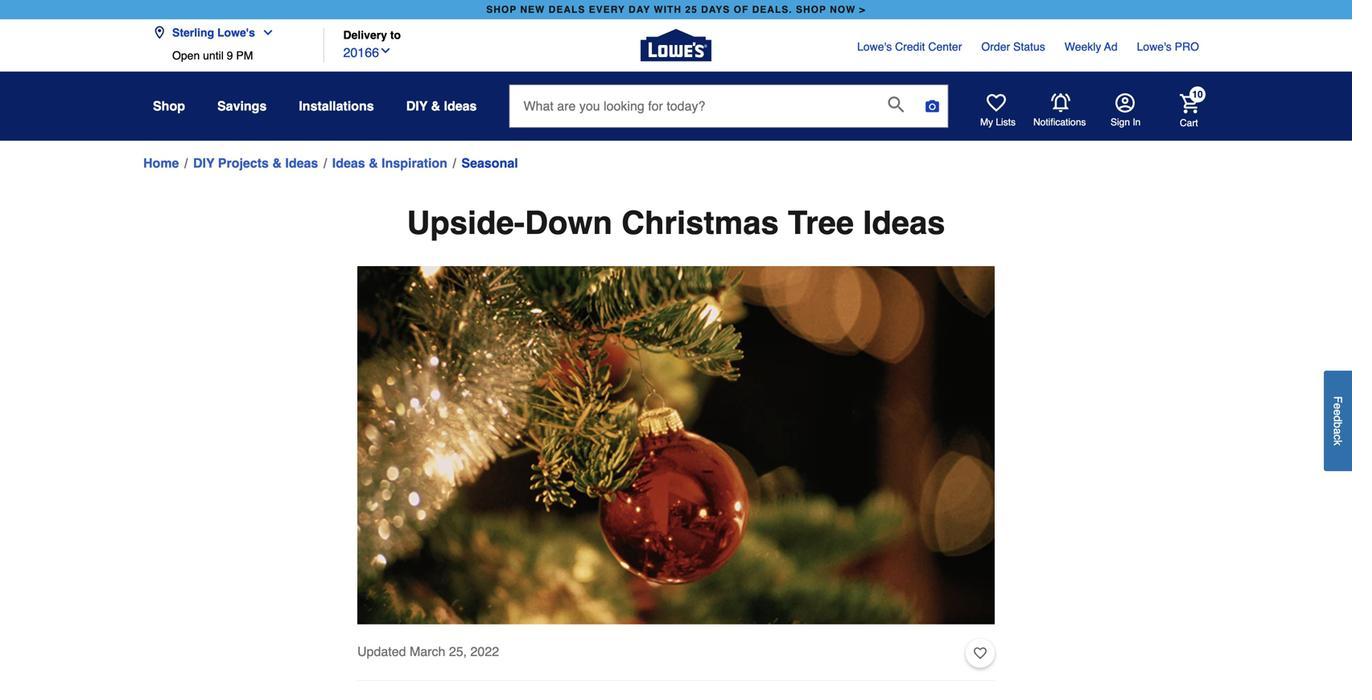 Task type: vqa. For each thing, say whether or not it's contained in the screenshot.
20166 on the top left
yes



Task type: describe. For each thing, give the bounding box(es) containing it.
until
[[203, 49, 224, 62]]

down
[[525, 204, 612, 241]]

k
[[1332, 441, 1345, 446]]

25
[[685, 4, 698, 15]]

march
[[410, 645, 445, 660]]

diy for diy & ideas
[[406, 99, 428, 113]]

notifications
[[1033, 117, 1086, 128]]

ideas inside ideas & inspiration link
[[332, 156, 365, 171]]

order
[[981, 40, 1010, 53]]

sterling
[[172, 26, 214, 39]]

lowe's home improvement notification center image
[[1051, 93, 1070, 113]]

deals.
[[752, 4, 793, 15]]

upside-
[[407, 204, 525, 241]]

shop
[[153, 99, 185, 113]]

diy projects & ideas link
[[193, 154, 318, 173]]

chevron down image inside sterling lowe's button
[[255, 26, 274, 39]]

of
[[734, 4, 749, 15]]

lowe's credit center link
[[857, 39, 962, 55]]

& inside diy projects & ideas link
[[272, 156, 282, 171]]

savings button
[[217, 92, 267, 121]]

updated
[[357, 645, 406, 660]]

my lists link
[[980, 93, 1016, 129]]

sign in
[[1111, 117, 1141, 128]]

a closeup of a red ornament on a lighted christmas tree branch. image
[[357, 266, 995, 625]]

20166 button
[[343, 41, 392, 62]]

home link
[[143, 154, 179, 173]]

day
[[629, 4, 650, 15]]

a
[[1332, 429, 1345, 435]]

lowe's home improvement account image
[[1116, 93, 1135, 113]]

2 e from the top
[[1332, 410, 1345, 416]]

seasonal
[[462, 156, 518, 171]]

25,
[[449, 645, 467, 660]]

seasonal link
[[462, 154, 518, 173]]

9
[[227, 49, 233, 62]]

camera image
[[924, 98, 940, 114]]

>
[[859, 4, 866, 15]]

f e e d b a c k button
[[1324, 371, 1352, 472]]

credit
[[895, 40, 925, 53]]

lowe's credit center
[[857, 40, 962, 53]]

lowe's home improvement lists image
[[987, 93, 1006, 113]]

lowe's pro
[[1137, 40, 1199, 53]]

sign
[[1111, 117, 1130, 128]]

in
[[1133, 117, 1141, 128]]

tree
[[788, 204, 854, 241]]

delivery to
[[343, 29, 401, 41]]

1 e from the top
[[1332, 404, 1345, 410]]

open until 9 pm
[[172, 49, 253, 62]]

days
[[701, 4, 730, 15]]

weekly
[[1065, 40, 1101, 53]]

c
[[1332, 435, 1345, 441]]

chevron down image inside 20166 button
[[379, 44, 392, 57]]



Task type: locate. For each thing, give the bounding box(es) containing it.
1 vertical spatial chevron down image
[[379, 44, 392, 57]]

diy inside button
[[406, 99, 428, 113]]

installations
[[299, 99, 374, 113]]

ideas inside diy projects & ideas link
[[285, 156, 318, 171]]

search image
[[888, 97, 904, 113]]

& for ideas
[[369, 156, 378, 171]]

e up d
[[1332, 404, 1345, 410]]

lowe's for lowe's credit center
[[857, 40, 892, 53]]

open
[[172, 49, 200, 62]]

lowe's
[[217, 26, 255, 39], [857, 40, 892, 53], [1137, 40, 1172, 53]]

lowe's pro link
[[1137, 39, 1199, 55]]

0 horizontal spatial &
[[272, 156, 282, 171]]

shop button
[[153, 92, 185, 121]]

installations button
[[299, 92, 374, 121]]

location image
[[153, 26, 166, 39]]

savings
[[217, 99, 267, 113]]

2 horizontal spatial lowe's
[[1137, 40, 1172, 53]]

1 horizontal spatial chevron down image
[[379, 44, 392, 57]]

10
[[1192, 89, 1203, 100]]

2022
[[470, 645, 499, 660]]

0 vertical spatial diy
[[406, 99, 428, 113]]

0 horizontal spatial chevron down image
[[255, 26, 274, 39]]

0 horizontal spatial shop
[[486, 4, 517, 15]]

0 vertical spatial chevron down image
[[255, 26, 274, 39]]

lowe's inside button
[[217, 26, 255, 39]]

home
[[143, 156, 179, 171]]

ideas
[[444, 99, 477, 113], [285, 156, 318, 171], [332, 156, 365, 171], [863, 204, 945, 241]]

sterling lowe's
[[172, 26, 255, 39]]

chevron down image
[[255, 26, 274, 39], [379, 44, 392, 57]]

lowe's left pro
[[1137, 40, 1172, 53]]

f
[[1332, 397, 1345, 404]]

shop new deals every day with 25 days of deals. shop now >
[[486, 4, 866, 15]]

1 horizontal spatial &
[[369, 156, 378, 171]]

& for diy
[[431, 99, 440, 113]]

pm
[[236, 49, 253, 62]]

weekly ad
[[1065, 40, 1118, 53]]

shop left now
[[796, 4, 827, 15]]

now
[[830, 4, 856, 15]]

pro
[[1175, 40, 1199, 53]]

1 shop from the left
[[486, 4, 517, 15]]

& up the inspiration
[[431, 99, 440, 113]]

ideas & inspiration link
[[332, 154, 447, 173]]

lowe's left credit
[[857, 40, 892, 53]]

heart outline image
[[974, 645, 987, 663]]

0 horizontal spatial lowe's
[[217, 26, 255, 39]]

my lists
[[980, 117, 1016, 128]]

center
[[928, 40, 962, 53]]

f e e d b a c k
[[1332, 397, 1345, 446]]

cart
[[1180, 117, 1198, 129]]

e
[[1332, 404, 1345, 410], [1332, 410, 1345, 416]]

sterling lowe's button
[[153, 16, 281, 49]]

every
[[589, 4, 625, 15]]

status
[[1013, 40, 1045, 53]]

& inside ideas & inspiration link
[[369, 156, 378, 171]]

inspiration
[[382, 156, 447, 171]]

diy for diy projects & ideas
[[193, 156, 214, 171]]

lists
[[996, 117, 1016, 128]]

christmas
[[621, 204, 779, 241]]

lowe's home improvement logo image
[[641, 10, 712, 81]]

lowe's inside "link"
[[1137, 40, 1172, 53]]

shop left new
[[486, 4, 517, 15]]

diy
[[406, 99, 428, 113], [193, 156, 214, 171]]

Search Query text field
[[510, 85, 875, 127]]

0 horizontal spatial diy
[[193, 156, 214, 171]]

shop new deals every day with 25 days of deals. shop now > link
[[483, 0, 869, 19]]

ad
[[1104, 40, 1118, 53]]

1 vertical spatial diy
[[193, 156, 214, 171]]

order status link
[[981, 39, 1045, 55]]

d
[[1332, 416, 1345, 422]]

deals
[[549, 4, 585, 15]]

1 horizontal spatial lowe's
[[857, 40, 892, 53]]

lowe's home improvement cart image
[[1180, 94, 1199, 113]]

diy projects & ideas
[[193, 156, 318, 171]]

& inside diy & ideas button
[[431, 99, 440, 113]]

updated march 25, 2022
[[357, 645, 499, 660]]

1 horizontal spatial shop
[[796, 4, 827, 15]]

diy & ideas
[[406, 99, 477, 113]]

projects
[[218, 156, 269, 171]]

weekly ad link
[[1065, 39, 1118, 55]]

with
[[654, 4, 682, 15]]

& right projects
[[272, 156, 282, 171]]

ideas inside diy & ideas button
[[444, 99, 477, 113]]

delivery
[[343, 29, 387, 41]]

sign in button
[[1111, 93, 1141, 129]]

b
[[1332, 422, 1345, 429]]

1 horizontal spatial diy
[[406, 99, 428, 113]]

2 horizontal spatial &
[[431, 99, 440, 113]]

upside-down christmas tree ideas
[[407, 204, 945, 241]]

diy & ideas button
[[406, 92, 477, 121]]

20166
[[343, 45, 379, 60]]

& left the inspiration
[[369, 156, 378, 171]]

shop
[[486, 4, 517, 15], [796, 4, 827, 15]]

order status
[[981, 40, 1045, 53]]

&
[[431, 99, 440, 113], [272, 156, 282, 171], [369, 156, 378, 171]]

diy up the inspiration
[[406, 99, 428, 113]]

to
[[390, 29, 401, 41]]

None search field
[[509, 85, 948, 143]]

new
[[520, 4, 545, 15]]

ideas & inspiration
[[332, 156, 447, 171]]

diy left projects
[[193, 156, 214, 171]]

lowe's for lowe's pro
[[1137, 40, 1172, 53]]

2 shop from the left
[[796, 4, 827, 15]]

lowe's up 9 at the left top of the page
[[217, 26, 255, 39]]

my
[[980, 117, 993, 128]]

e up b
[[1332, 410, 1345, 416]]



